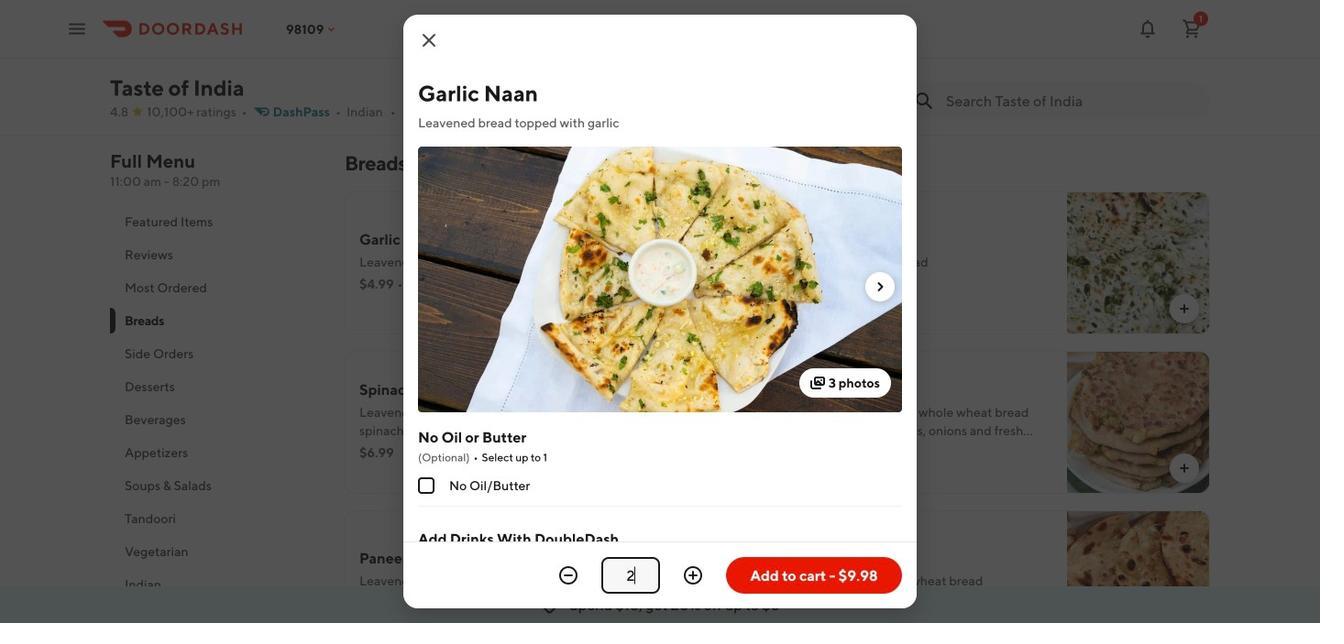 Task type: locate. For each thing, give the bounding box(es) containing it.
close garlic naan image
[[418, 29, 440, 51]]

decrease quantity by 1 image
[[557, 565, 579, 587]]

spinach naan image
[[627, 351, 770, 494]]

plain nan image
[[1067, 192, 1210, 335]]

group
[[418, 427, 902, 507]]

2 add item to cart image from the top
[[1177, 461, 1192, 476]]

add item to cart image
[[1177, 302, 1192, 316], [1177, 461, 1192, 476]]

1 vertical spatial add item to cart image
[[1177, 461, 1192, 476]]

dialog
[[403, 15, 917, 623]]

1 items, open order cart image
[[1181, 18, 1203, 40]]

next image
[[873, 280, 887, 294]]

add item to cart image for the aloo paratha image
[[1177, 461, 1192, 476]]

add item to cart image
[[737, 302, 752, 316]]

increase quantity by 1 image
[[682, 565, 704, 587]]

0 vertical spatial add item to cart image
[[1177, 302, 1192, 316]]

Item Search search field
[[946, 91, 1195, 111]]

add item to cart image for plain nan image
[[1177, 302, 1192, 316]]

1 add item to cart image from the top
[[1177, 302, 1192, 316]]

None checkbox
[[418, 478, 435, 494]]



Task type: describe. For each thing, give the bounding box(es) containing it.
open menu image
[[66, 18, 88, 40]]

aloo paratha image
[[1067, 351, 1210, 494]]

garlic naan image
[[627, 192, 770, 335]]

roti image
[[1067, 511, 1210, 623]]

notification bell image
[[1137, 18, 1159, 40]]

Current quantity is 2 number field
[[612, 566, 649, 586]]



Task type: vqa. For each thing, say whether or not it's contained in the screenshot.
1 items, open Order Cart image
yes



